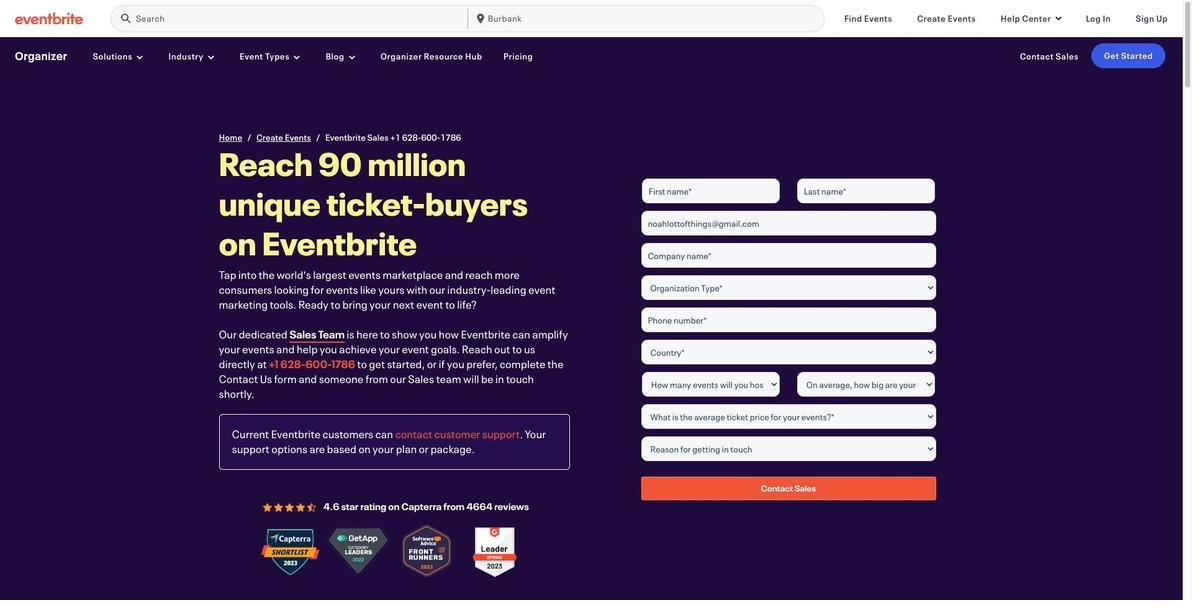 Task type: vqa. For each thing, say whether or not it's contained in the screenshot.
SUBMIT
yes



Task type: locate. For each thing, give the bounding box(es) containing it.
None submit
[[641, 477, 936, 501]]

First name* text field
[[642, 179, 780, 204]]

find events element
[[844, 12, 892, 25]]

Phone number* telephone field
[[641, 308, 936, 333]]

create events element
[[917, 12, 976, 25]]

sign up element
[[1136, 12, 1168, 25]]

Work Email* email field
[[641, 211, 936, 236]]

Last name* text field
[[797, 179, 935, 204]]



Task type: describe. For each thing, give the bounding box(es) containing it.
Company name* text field
[[641, 243, 936, 268]]

log in element
[[1086, 12, 1111, 25]]

secondary organizer element
[[0, 37, 1183, 75]]

eventbrite image
[[15, 12, 83, 24]]



